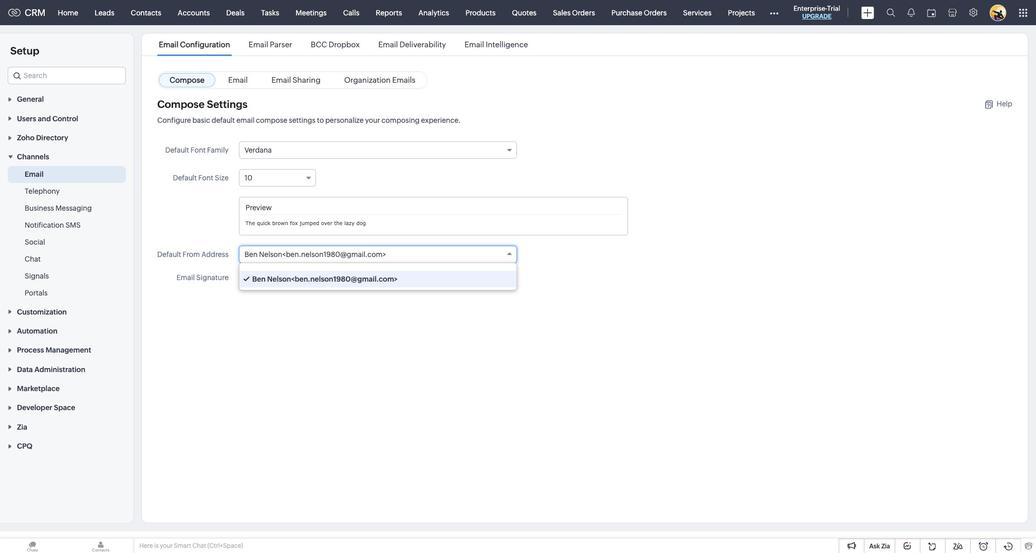 Task type: vqa. For each thing, say whether or not it's contained in the screenshot.
Size's font
yes



Task type: locate. For each thing, give the bounding box(es) containing it.
new
[[254, 274, 270, 282]]

orders inside 'link'
[[644, 8, 667, 17]]

0 vertical spatial ben nelson<ben.nelson1980@gmail.com>
[[245, 250, 386, 259]]

cpq button
[[0, 437, 134, 456]]

1 vertical spatial compose
[[157, 98, 205, 110]]

accounts
[[178, 8, 210, 17]]

email for email configuration
[[159, 40, 179, 49]]

0 horizontal spatial your
[[160, 543, 173, 550]]

products
[[466, 8, 496, 17]]

zia up cpq
[[17, 423, 27, 431]]

list
[[150, 33, 538, 56]]

signature down address
[[196, 274, 229, 282]]

orders
[[572, 8, 595, 17], [644, 8, 667, 17]]

users
[[17, 115, 36, 123]]

channels region
[[0, 166, 134, 302]]

quotes link
[[504, 0, 545, 25]]

Search text field
[[8, 67, 125, 84]]

default for default from address
[[157, 250, 181, 259]]

email for email intelligence
[[465, 40, 485, 49]]

0 vertical spatial compose
[[170, 76, 205, 84]]

email intelligence link
[[463, 40, 530, 49]]

email down reports link
[[379, 40, 398, 49]]

default font family
[[165, 146, 229, 154]]

calls link
[[335, 0, 368, 25]]

compose for compose
[[170, 76, 205, 84]]

basic
[[193, 116, 210, 124]]

chats image
[[0, 539, 65, 553]]

compose for compose settings
[[157, 98, 205, 110]]

users and control
[[17, 115, 78, 123]]

configure
[[157, 116, 191, 124]]

default for default font size
[[173, 174, 197, 182]]

your
[[365, 116, 380, 124], [160, 543, 173, 550]]

email link down channels
[[25, 169, 44, 180]]

business messaging link
[[25, 203, 92, 214]]

analytics
[[419, 8, 449, 17]]

verdana
[[245, 146, 272, 154]]

email down from
[[177, 274, 195, 282]]

email deliverability
[[379, 40, 446, 49]]

messaging
[[56, 204, 92, 213]]

2 orders from the left
[[644, 8, 667, 17]]

smart
[[174, 543, 191, 550]]

email left configuration in the left of the page
[[159, 40, 179, 49]]

0 horizontal spatial chat
[[25, 255, 41, 264]]

ben nelson<ben.nelson1980@gmail.com> inside field
[[245, 250, 386, 259]]

create menu image
[[862, 6, 875, 19]]

signals
[[25, 272, 49, 280]]

deals
[[226, 8, 245, 17]]

chat down social link
[[25, 255, 41, 264]]

email inside email link
[[228, 76, 248, 84]]

default from address
[[157, 250, 229, 259]]

0 horizontal spatial orders
[[572, 8, 595, 17]]

email signature
[[177, 274, 229, 282]]

1 vertical spatial ben
[[252, 275, 266, 283]]

meetings link
[[288, 0, 335, 25]]

0 vertical spatial chat
[[25, 255, 41, 264]]

2 vertical spatial default
[[157, 250, 181, 259]]

address
[[202, 250, 229, 259]]

jumped
[[300, 220, 319, 226]]

services
[[684, 8, 712, 17]]

compose
[[170, 76, 205, 84], [157, 98, 205, 110]]

process management button
[[0, 341, 134, 360]]

email for email parser
[[249, 40, 268, 49]]

1 vertical spatial nelson<ben.nelson1980@gmail.com>
[[267, 275, 398, 283]]

leads
[[95, 8, 114, 17]]

chat right smart
[[193, 543, 206, 550]]

default down the default font family
[[173, 174, 197, 182]]

email up settings
[[228, 76, 248, 84]]

default left from
[[157, 250, 181, 259]]

orders for purchase orders
[[644, 8, 667, 17]]

zoho directory button
[[0, 128, 134, 147]]

search element
[[881, 0, 902, 25]]

1 horizontal spatial email link
[[218, 73, 259, 87]]

default down configure
[[165, 146, 189, 154]]

emails
[[393, 76, 416, 84]]

business
[[25, 204, 54, 213]]

1 vertical spatial ben nelson<ben.nelson1980@gmail.com>
[[252, 275, 398, 283]]

intelligence
[[486, 40, 528, 49]]

enterprise-
[[794, 5, 828, 12]]

accounts link
[[170, 0, 218, 25]]

search image
[[887, 8, 896, 17]]

compose link
[[159, 73, 215, 87]]

meetings
[[296, 8, 327, 17]]

1 signature from the left
[[196, 274, 229, 282]]

nelson<ben.nelson1980@gmail.com>
[[259, 250, 386, 259], [267, 275, 398, 283]]

signature right new
[[271, 274, 303, 282]]

purchase
[[612, 8, 643, 17]]

ask
[[870, 543, 881, 550]]

create menu element
[[856, 0, 881, 25]]

developer space
[[17, 404, 75, 412]]

1 horizontal spatial chat
[[193, 543, 206, 550]]

your right is
[[160, 543, 173, 550]]

1 orders from the left
[[572, 8, 595, 17]]

email parser
[[249, 40, 293, 49]]

email left sharing
[[272, 76, 291, 84]]

1 vertical spatial email link
[[25, 169, 44, 180]]

0 vertical spatial nelson<ben.nelson1980@gmail.com>
[[259, 250, 386, 259]]

business messaging
[[25, 204, 92, 213]]

1 vertical spatial font
[[198, 174, 214, 182]]

ben nelson<ben.nelson1980@gmail.com>
[[245, 250, 386, 259], [252, 275, 398, 283]]

font left size
[[198, 174, 214, 182]]

1 vertical spatial zia
[[882, 543, 891, 550]]

zia right ask
[[882, 543, 891, 550]]

orders right the purchase
[[644, 8, 667, 17]]

calls
[[343, 8, 360, 17]]

bcc
[[311, 40, 327, 49]]

email for email sharing
[[272, 76, 291, 84]]

ask zia
[[870, 543, 891, 550]]

email for email signature
[[177, 274, 195, 282]]

email down channels
[[25, 170, 44, 179]]

sales orders link
[[545, 0, 604, 25]]

font left family
[[191, 146, 206, 154]]

0 vertical spatial ben
[[245, 250, 258, 259]]

email inside email sharing link
[[272, 76, 291, 84]]

email left parser
[[249, 40, 268, 49]]

Ben Nelson<ben.nelson1980@gmail.com> field
[[239, 246, 517, 263]]

1 horizontal spatial orders
[[644, 8, 667, 17]]

deliverability
[[400, 40, 446, 49]]

compose up compose settings
[[170, 76, 205, 84]]

email for top email link
[[228, 76, 248, 84]]

0 vertical spatial email link
[[218, 73, 259, 87]]

dropbox
[[329, 40, 360, 49]]

email down products link
[[465, 40, 485, 49]]

1 vertical spatial chat
[[193, 543, 206, 550]]

orders right sales
[[572, 8, 595, 17]]

0 vertical spatial your
[[365, 116, 380, 124]]

trial
[[828, 5, 841, 12]]

0 vertical spatial default
[[165, 146, 189, 154]]

signals image
[[908, 8, 915, 17]]

organization emails link
[[334, 73, 427, 87]]

control
[[52, 115, 78, 123]]

font
[[191, 146, 206, 154], [198, 174, 214, 182]]

organization emails
[[344, 76, 416, 84]]

enterprise-trial upgrade
[[794, 5, 841, 20]]

tasks link
[[253, 0, 288, 25]]

over
[[321, 220, 333, 226]]

composing
[[382, 116, 420, 124]]

data administration
[[17, 366, 85, 374]]

developer
[[17, 404, 52, 412]]

home link
[[50, 0, 86, 25]]

Other Modules field
[[764, 4, 786, 21]]

directory
[[36, 134, 68, 142]]

nelson<ben.nelson1980@gmail.com> inside option
[[267, 275, 398, 283]]

1 horizontal spatial signature
[[271, 274, 303, 282]]

1 vertical spatial default
[[173, 174, 197, 182]]

default
[[165, 146, 189, 154], [173, 174, 197, 182], [157, 250, 181, 259]]

your left composing
[[365, 116, 380, 124]]

0 vertical spatial font
[[191, 146, 206, 154]]

email link up settings
[[218, 73, 259, 87]]

0 horizontal spatial signature
[[196, 274, 229, 282]]

0 horizontal spatial zia
[[17, 423, 27, 431]]

0 vertical spatial zia
[[17, 423, 27, 431]]

here
[[139, 543, 153, 550]]

email for email deliverability
[[379, 40, 398, 49]]

administration
[[34, 366, 85, 374]]

fox
[[290, 220, 298, 226]]

None field
[[8, 67, 126, 84]]

email
[[159, 40, 179, 49], [249, 40, 268, 49], [379, 40, 398, 49], [465, 40, 485, 49], [228, 76, 248, 84], [272, 76, 291, 84], [25, 170, 44, 179], [177, 274, 195, 282]]

setup
[[10, 45, 39, 57]]

compose up configure
[[157, 98, 205, 110]]



Task type: describe. For each thing, give the bounding box(es) containing it.
quick
[[257, 220, 271, 226]]

1 horizontal spatial your
[[365, 116, 380, 124]]

services link
[[675, 0, 720, 25]]

crm link
[[8, 7, 46, 18]]

email parser link
[[247, 40, 294, 49]]

font for family
[[191, 146, 206, 154]]

signals element
[[902, 0, 922, 25]]

ben nelson<ben.nelson1980@gmail.com> inside option
[[252, 275, 398, 283]]

reports
[[376, 8, 402, 17]]

portals link
[[25, 288, 48, 298]]

contacts link
[[123, 0, 170, 25]]

space
[[54, 404, 75, 412]]

list containing email configuration
[[150, 33, 538, 56]]

products link
[[458, 0, 504, 25]]

process management
[[17, 346, 91, 355]]

email
[[237, 116, 255, 124]]

telephony
[[25, 187, 60, 196]]

contacts image
[[68, 539, 133, 553]]

10 field
[[239, 169, 316, 187]]

notification sms link
[[25, 220, 81, 231]]

Verdana field
[[239, 141, 517, 159]]

data
[[17, 366, 33, 374]]

bcc dropbox
[[311, 40, 360, 49]]

email sharing
[[272, 76, 321, 84]]

1 horizontal spatial zia
[[882, 543, 891, 550]]

signals link
[[25, 271, 49, 282]]

zoho directory
[[17, 134, 68, 142]]

email intelligence
[[465, 40, 528, 49]]

channels
[[17, 153, 49, 161]]

profile element
[[984, 0, 1013, 25]]

email sharing link
[[261, 73, 332, 87]]

email inside "channels" region
[[25, 170, 44, 179]]

automation button
[[0, 321, 134, 341]]

font for size
[[198, 174, 214, 182]]

compose
[[256, 116, 288, 124]]

users and control button
[[0, 109, 134, 128]]

upgrade
[[803, 13, 832, 20]]

zia inside dropdown button
[[17, 423, 27, 431]]

data administration button
[[0, 360, 134, 379]]

size
[[215, 174, 229, 182]]

family
[[207, 146, 229, 154]]

orders for sales orders
[[572, 8, 595, 17]]

reports link
[[368, 0, 411, 25]]

add
[[239, 274, 253, 282]]

analytics link
[[411, 0, 458, 25]]

default font size
[[173, 174, 229, 182]]

the
[[246, 220, 255, 226]]

purchase orders link
[[604, 0, 675, 25]]

sms
[[66, 221, 81, 230]]

calendar image
[[928, 8, 937, 17]]

0 horizontal spatial email link
[[25, 169, 44, 180]]

telephony link
[[25, 186, 60, 197]]

channels button
[[0, 147, 134, 166]]

1 vertical spatial your
[[160, 543, 173, 550]]

configuration
[[180, 40, 230, 49]]

automation
[[17, 327, 57, 335]]

ben nelson<ben.nelson1980@gmail.com> option
[[240, 271, 517, 288]]

sales
[[553, 8, 571, 17]]

ben inside field
[[245, 250, 258, 259]]

quotes
[[512, 8, 537, 17]]

help
[[997, 100, 1013, 108]]

nelson<ben.nelson1980@gmail.com> inside field
[[259, 250, 386, 259]]

default for default font family
[[165, 146, 189, 154]]

parser
[[270, 40, 293, 49]]

purchase orders
[[612, 8, 667, 17]]

from
[[183, 250, 200, 259]]

marketplace button
[[0, 379, 134, 398]]

sharing
[[293, 76, 321, 84]]

tasks
[[261, 8, 279, 17]]

brown
[[272, 220, 288, 226]]

here is your smart chat (ctrl+space)
[[139, 543, 243, 550]]

notification sms
[[25, 221, 81, 230]]

default
[[212, 116, 235, 124]]

chat inside "channels" region
[[25, 255, 41, 264]]

preview
[[246, 204, 272, 212]]

experience.
[[421, 116, 461, 124]]

2 signature from the left
[[271, 274, 303, 282]]

crm
[[25, 7, 46, 18]]

process
[[17, 346, 44, 355]]

profile image
[[991, 4, 1007, 21]]

compose settings
[[157, 98, 248, 110]]

and
[[38, 115, 51, 123]]

social
[[25, 238, 45, 247]]

general
[[17, 95, 44, 104]]

the
[[334, 220, 343, 226]]

email configuration
[[159, 40, 230, 49]]

configure basic default email compose settings to personalize your composing experience.
[[157, 116, 461, 124]]

settings
[[207, 98, 248, 110]]

email deliverability link
[[377, 40, 448, 49]]

general button
[[0, 89, 134, 109]]

zoho
[[17, 134, 35, 142]]

10
[[245, 174, 253, 182]]

customization
[[17, 308, 67, 316]]

email configuration link
[[157, 40, 232, 49]]

ben inside option
[[252, 275, 266, 283]]

settings
[[289, 116, 316, 124]]

portals
[[25, 289, 48, 297]]



